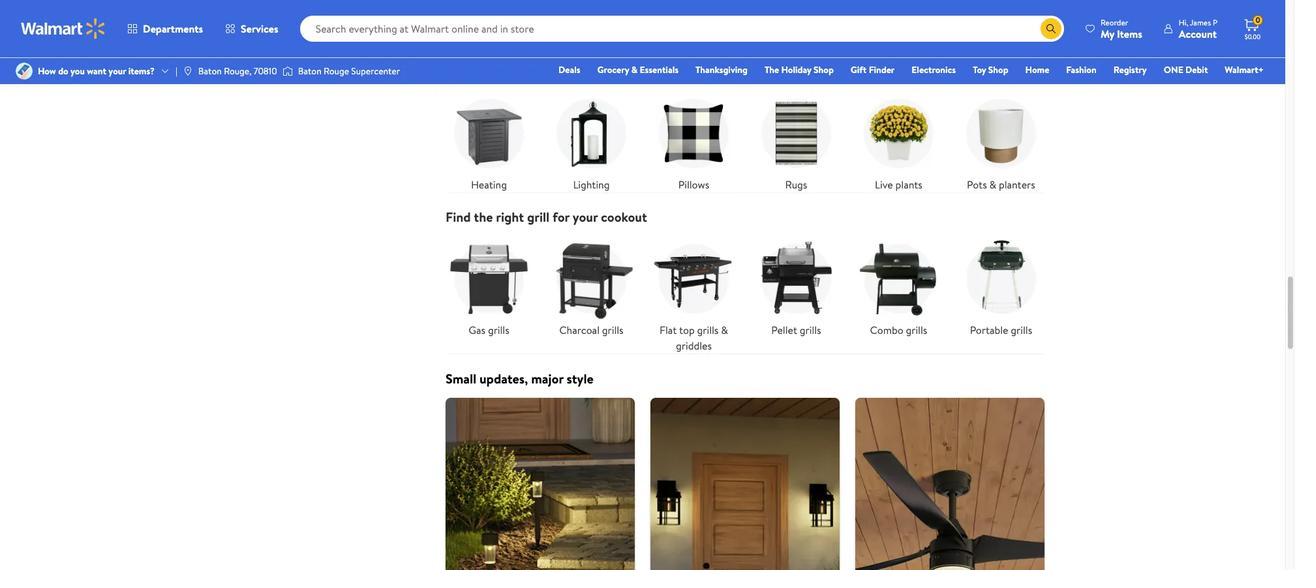 Task type: vqa. For each thing, say whether or not it's contained in the screenshot.
Hi Kara, thanks for taking the time to write this thoughtful review! Our service providers work hard to meet expectations li... providers
no



Task type: locate. For each thing, give the bounding box(es) containing it.
product group up outdoor
[[448, 0, 530, 42]]

1 shop from the left
[[814, 63, 834, 76]]

product group up "essentials"
[[648, 0, 730, 42]]

 image right 70810
[[282, 65, 293, 78]]

& right grocery
[[631, 63, 638, 76]]

list containing heating
[[438, 80, 1053, 193]]

& right pots
[[990, 178, 997, 192]]

charcoal grills link
[[548, 236, 635, 338]]

shop right holiday at the top right of the page
[[814, 63, 834, 76]]

list
[[438, 80, 1053, 193], [438, 225, 1053, 354], [438, 398, 1053, 570]]

p
[[1213, 17, 1218, 28]]

combo grills link
[[856, 236, 942, 338]]

0 horizontal spatial baton
[[198, 65, 222, 78]]

 image for how do you want your items?
[[16, 63, 33, 80]]

shop
[[814, 63, 834, 76], [989, 63, 1009, 76]]

1 vertical spatial your
[[573, 208, 598, 226]]

list for outdoor decor & more
[[438, 80, 1053, 193]]

baton left rouge,
[[198, 65, 222, 78]]

baton rouge supercenter
[[298, 65, 400, 78]]

shop right toy
[[989, 63, 1009, 76]]

1 horizontal spatial shop
[[989, 63, 1009, 76]]

2 product group from the left
[[548, 0, 630, 42]]

grills right the pellet
[[800, 323, 821, 337]]

4 grills from the left
[[800, 323, 821, 337]]

thanksgiving
[[696, 63, 748, 76]]

1 horizontal spatial your
[[573, 208, 598, 226]]

pots
[[967, 178, 987, 192]]

5 grills from the left
[[906, 323, 928, 337]]

small updates, major style
[[446, 370, 594, 388]]

2 vertical spatial list
[[438, 398, 1053, 570]]

flat
[[660, 323, 677, 337]]

product group
[[448, 0, 530, 42], [548, 0, 630, 42], [648, 0, 730, 42], [748, 0, 829, 42], [948, 0, 1029, 42]]

product group up toy shop
[[948, 0, 1029, 42]]

your right want
[[109, 65, 126, 78]]

baton left rouge
[[298, 65, 322, 78]]

grills right top
[[697, 323, 719, 337]]

gift finder link
[[845, 63, 901, 77]]

how
[[38, 65, 56, 78]]

3 list from the top
[[438, 398, 1053, 570]]

2 grills from the left
[[602, 323, 624, 337]]

Search search field
[[300, 16, 1064, 42]]

your right for
[[573, 208, 598, 226]]

|
[[176, 65, 177, 78]]

flat top grills & griddles link
[[651, 236, 737, 354]]

top
[[679, 323, 695, 337]]

product group up holiday at the top right of the page
[[748, 0, 829, 42]]

live
[[875, 178, 893, 192]]

1 baton from the left
[[198, 65, 222, 78]]

you
[[71, 65, 85, 78]]

1 horizontal spatial baton
[[298, 65, 322, 78]]

6 grills from the left
[[1011, 323, 1033, 337]]

&
[[533, 63, 542, 80], [631, 63, 638, 76], [990, 178, 997, 192], [721, 323, 728, 337]]

do
[[58, 65, 68, 78]]

& right top
[[721, 323, 728, 337]]

electronics
[[912, 63, 956, 76]]

the holiday shop link
[[759, 63, 840, 77]]

 image left the how
[[16, 63, 33, 80]]

grills inside "link"
[[602, 323, 624, 337]]

2 baton from the left
[[298, 65, 322, 78]]

1 product group from the left
[[448, 0, 530, 42]]

the holiday shop
[[765, 63, 834, 76]]

essentials
[[640, 63, 679, 76]]

charcoal grills
[[560, 323, 624, 337]]

5 product group from the left
[[948, 0, 1029, 42]]

list containing gas grills
[[438, 225, 1053, 354]]

combo
[[870, 323, 904, 337]]

2 list from the top
[[438, 225, 1053, 354]]

 image
[[16, 63, 33, 80], [282, 65, 293, 78], [183, 66, 193, 76]]

find
[[446, 208, 471, 226]]

baton
[[198, 65, 222, 78], [298, 65, 322, 78]]

the
[[765, 63, 779, 76]]

combo grills
[[870, 323, 928, 337]]

3 product group from the left
[[648, 0, 730, 42]]

grills for portable grills
[[1011, 323, 1033, 337]]

1 list from the top
[[438, 80, 1053, 193]]

walmart+
[[1225, 63, 1264, 76]]

fashion
[[1067, 63, 1097, 76]]

plants
[[896, 178, 923, 192]]

registry
[[1114, 63, 1147, 76]]

toy shop link
[[967, 63, 1015, 77]]

gift
[[851, 63, 867, 76]]

1 grills from the left
[[488, 323, 509, 337]]

rugs link
[[753, 90, 840, 193]]

flat top grills & griddles
[[660, 323, 728, 353]]

& left more
[[533, 63, 542, 80]]

0 horizontal spatial your
[[109, 65, 126, 78]]

gas
[[469, 323, 486, 337]]

deals
[[559, 63, 581, 76]]

updates,
[[480, 370, 528, 388]]

product group up deals
[[548, 0, 630, 42]]

want
[[87, 65, 106, 78]]

hi, james p account
[[1179, 17, 1218, 41]]

one debit
[[1164, 63, 1208, 76]]

0 horizontal spatial  image
[[16, 63, 33, 80]]

1 horizontal spatial  image
[[183, 66, 193, 76]]

grills right charcoal at the bottom left
[[602, 323, 624, 337]]

0 horizontal spatial shop
[[814, 63, 834, 76]]

supercenter
[[351, 65, 400, 78]]

grills right portable
[[1011, 323, 1033, 337]]

grills for combo grills
[[906, 323, 928, 337]]

grills right combo
[[906, 323, 928, 337]]

pellet grills link
[[753, 236, 840, 338]]

my
[[1101, 26, 1115, 41]]

2 horizontal spatial  image
[[282, 65, 293, 78]]

one
[[1164, 63, 1184, 76]]

how do you want your items?
[[38, 65, 155, 78]]

list item
[[438, 398, 643, 570], [643, 398, 848, 570], [848, 398, 1053, 570]]

live plants link
[[856, 90, 942, 193]]

walmart image
[[21, 18, 106, 39]]

 image right |
[[183, 66, 193, 76]]

portable grills link
[[958, 236, 1045, 338]]

3 grills from the left
[[697, 323, 719, 337]]

grills inside 'link'
[[488, 323, 509, 337]]

grills for charcoal grills
[[602, 323, 624, 337]]

2 shop from the left
[[989, 63, 1009, 76]]

0 vertical spatial list
[[438, 80, 1053, 193]]

1 vertical spatial list
[[438, 225, 1053, 354]]

grills right gas
[[488, 323, 509, 337]]

one debit link
[[1158, 63, 1214, 77]]

pellet
[[772, 323, 797, 337]]

 image for baton rouge supercenter
[[282, 65, 293, 78]]

live plants
[[875, 178, 923, 192]]

pots & planters
[[967, 178, 1036, 192]]

70810
[[254, 65, 277, 78]]

& inside flat top grills & griddles
[[721, 323, 728, 337]]

Walmart Site-Wide search field
[[300, 16, 1064, 42]]

2 list item from the left
[[643, 398, 848, 570]]

list for small updates, major style
[[438, 398, 1053, 570]]

grills for gas grills
[[488, 323, 509, 337]]

griddles
[[676, 339, 712, 353]]



Task type: describe. For each thing, give the bounding box(es) containing it.
lighting
[[573, 178, 610, 192]]

gas grills link
[[446, 236, 533, 338]]

services button
[[214, 13, 290, 44]]

 image for baton rouge, 70810
[[183, 66, 193, 76]]

heating link
[[446, 90, 533, 193]]

electronics link
[[906, 63, 962, 77]]

0 vertical spatial your
[[109, 65, 126, 78]]

for
[[553, 208, 570, 226]]

thanksgiving link
[[690, 63, 754, 77]]

outdoor decor & more
[[446, 63, 575, 80]]

baton for baton rouge supercenter
[[298, 65, 322, 78]]

account
[[1179, 26, 1217, 41]]

portable
[[970, 323, 1009, 337]]

0
[[1256, 14, 1261, 26]]

heating
[[471, 178, 507, 192]]

rouge
[[324, 65, 349, 78]]

major
[[531, 370, 564, 388]]

baton for baton rouge, 70810
[[198, 65, 222, 78]]

toy
[[973, 63, 986, 76]]

holiday
[[782, 63, 812, 76]]

reorder
[[1101, 17, 1129, 28]]

services
[[241, 22, 278, 36]]

find the right grill for your cookout
[[446, 208, 647, 226]]

1 list item from the left
[[438, 398, 643, 570]]

registry link
[[1108, 63, 1153, 77]]

cookout
[[601, 208, 647, 226]]

0 $0.00
[[1245, 14, 1261, 41]]

hi,
[[1179, 17, 1189, 28]]

portable grills
[[970, 323, 1033, 337]]

james
[[1190, 17, 1211, 28]]

3 list item from the left
[[848, 398, 1053, 570]]

grocery & essentials link
[[592, 63, 685, 77]]

walmart+ link
[[1219, 63, 1270, 77]]

grills inside flat top grills & griddles
[[697, 323, 719, 337]]

departments
[[143, 22, 203, 36]]

fashion link
[[1061, 63, 1103, 77]]

list for find the right grill for your cookout
[[438, 225, 1053, 354]]

grill
[[527, 208, 550, 226]]

right
[[496, 208, 524, 226]]

finder
[[869, 63, 895, 76]]

departments button
[[116, 13, 214, 44]]

toy shop
[[973, 63, 1009, 76]]

rugs
[[785, 178, 808, 192]]

gift finder
[[851, 63, 895, 76]]

gas grills
[[469, 323, 509, 337]]

small
[[446, 370, 476, 388]]

$0.00
[[1245, 32, 1261, 41]]

pillows
[[679, 178, 710, 192]]

deals link
[[553, 63, 586, 77]]

search icon image
[[1046, 23, 1057, 34]]

the
[[474, 208, 493, 226]]

outdoor
[[446, 63, 495, 80]]

pillows link
[[651, 90, 737, 193]]

style
[[567, 370, 594, 388]]

& inside pots & planters link
[[990, 178, 997, 192]]

baton rouge, 70810
[[198, 65, 277, 78]]

grills for pellet grills
[[800, 323, 821, 337]]

charcoal
[[560, 323, 600, 337]]

pots & planters link
[[958, 90, 1045, 193]]

reorder my items
[[1101, 17, 1143, 41]]

more
[[545, 63, 575, 80]]

4 product group from the left
[[748, 0, 829, 42]]

grocery
[[597, 63, 629, 76]]

& inside grocery & essentials link
[[631, 63, 638, 76]]

debit
[[1186, 63, 1208, 76]]

pellet grills
[[772, 323, 821, 337]]

home
[[1026, 63, 1050, 76]]

lighting link
[[548, 90, 635, 193]]

items?
[[128, 65, 155, 78]]

grocery & essentials
[[597, 63, 679, 76]]

planters
[[999, 178, 1036, 192]]

decor
[[498, 63, 530, 80]]

rouge,
[[224, 65, 252, 78]]

home link
[[1020, 63, 1055, 77]]



